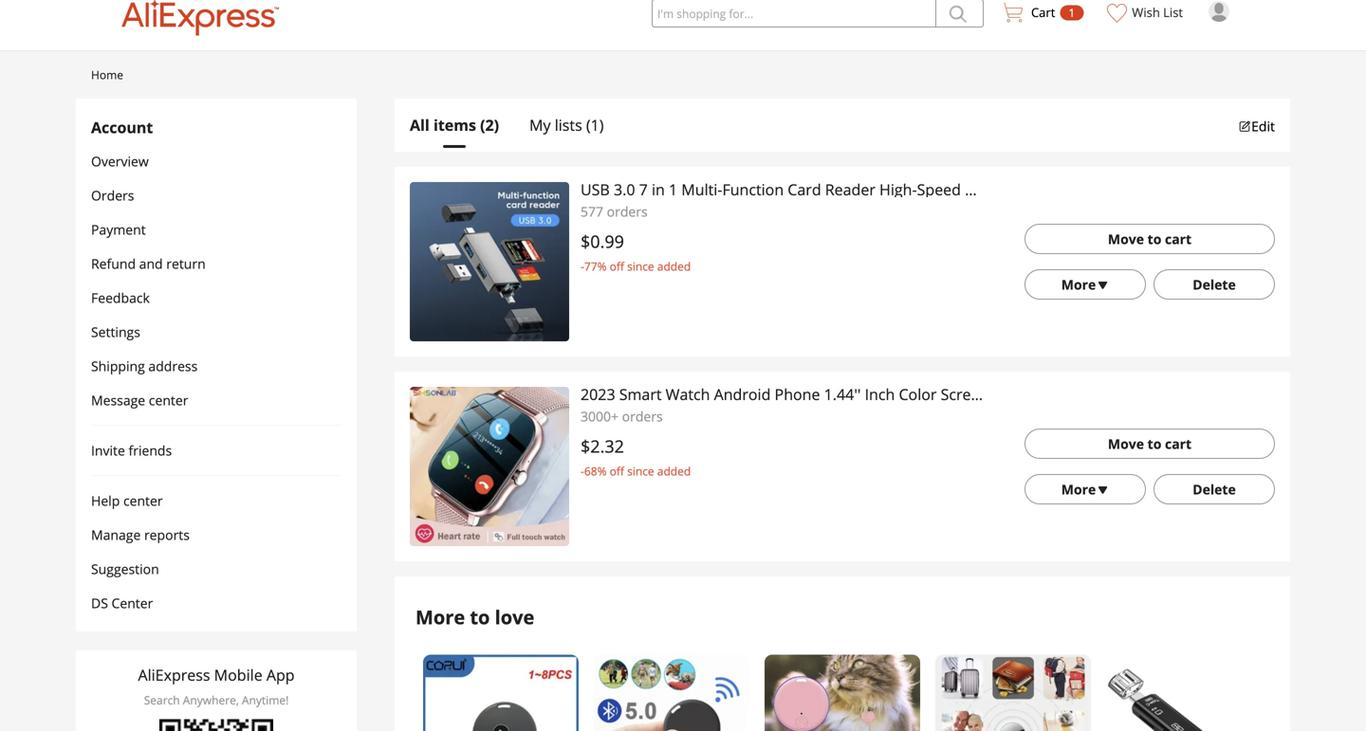 Task type: vqa. For each thing, say whether or not it's contained in the screenshot.
"orders" associated with $0.99
yes



Task type: locate. For each thing, give the bounding box(es) containing it.
1 vertical spatial -
[[581, 464, 584, 479]]

1 vertical spatial more
[[1062, 481, 1096, 499]]

orders inside 3000+ orders $2.32 -68 % off since added
[[622, 408, 663, 426]]

0 vertical spatial -
[[581, 259, 584, 274]]

$0.99
[[581, 230, 624, 253]]

reports
[[144, 526, 190, 544]]

1 vertical spatial delete
[[1193, 481, 1236, 499]]

anytime!
[[242, 693, 289, 708]]

feedback
[[91, 289, 150, 307]]

1 % from the top
[[597, 259, 607, 274]]

since inside 3000+ orders $2.32 -68 % off since added
[[627, 464, 654, 479]]

settings
[[91, 323, 140, 341]]

0 vertical spatial since
[[627, 259, 654, 274]]

577
[[581, 203, 604, 221]]

since right 68
[[627, 464, 654, 479]]

0 vertical spatial orders
[[607, 203, 648, 221]]

2 off from the top
[[610, 464, 624, 479]]

% down "$0.99"
[[597, 259, 607, 274]]

0 vertical spatial more
[[1062, 276, 1096, 294]]

center down address
[[149, 391, 188, 409]]

1 vertical spatial more button
[[1025, 474, 1146, 505]]

ds center
[[91, 594, 153, 613]]

shipping address
[[91, 357, 198, 375]]

2 move to cart from the top
[[1108, 435, 1192, 453]]

manage reports
[[91, 526, 190, 544]]

2 move to cart button from the top
[[1025, 429, 1275, 459]]

0 vertical spatial move to cart
[[1108, 230, 1192, 248]]

since
[[627, 259, 654, 274], [627, 464, 654, 479]]

more
[[1062, 276, 1096, 294], [1062, 481, 1096, 499], [416, 604, 465, 631]]

1 vertical spatial off
[[610, 464, 624, 479]]

1 vertical spatial move to cart button
[[1025, 429, 1275, 459]]

0 vertical spatial off
[[610, 259, 624, 274]]

items
[[434, 115, 476, 135]]

0 vertical spatial to
[[1148, 230, 1162, 248]]

1 move from the top
[[1108, 230, 1144, 248]]

1 vertical spatial added
[[657, 464, 691, 479]]

% inside 3000+ orders $2.32 -68 % off since added
[[597, 464, 607, 479]]

center up manage reports
[[123, 492, 163, 510]]

invite friends
[[91, 442, 172, 460]]

0 vertical spatial more button
[[1025, 269, 1146, 300]]

- down "$2.32"
[[581, 464, 584, 479]]

2 delete from the top
[[1193, 481, 1236, 499]]

0 vertical spatial delete button
[[1154, 269, 1275, 300]]

message center
[[91, 391, 188, 409]]

help center
[[91, 492, 163, 510]]

added right 68
[[657, 464, 691, 479]]

off inside 3000+ orders $2.32 -68 % off since added
[[610, 464, 624, 479]]

1 more button from the top
[[1025, 269, 1146, 300]]

1 delete from the top
[[1193, 276, 1236, 294]]

1 vertical spatial center
[[123, 492, 163, 510]]

more button for $0.99
[[1025, 269, 1146, 300]]

to
[[1148, 230, 1162, 248], [1148, 435, 1162, 453], [470, 604, 490, 631]]

1 off from the top
[[610, 259, 624, 274]]

aliexpress mobile app search anywhere, anytime!
[[138, 665, 295, 708]]

orders right 577
[[607, 203, 648, 221]]

0 vertical spatial cart
[[1165, 230, 1192, 248]]

2 % from the top
[[597, 464, 607, 479]]

overview
[[91, 152, 149, 170]]

since inside 577 orders $0.99 -77 % off since added
[[627, 259, 654, 274]]

%
[[597, 259, 607, 274], [597, 464, 607, 479]]

2 cart from the top
[[1165, 435, 1192, 453]]

orders inside 577 orders $0.99 -77 % off since added
[[607, 203, 648, 221]]

message
[[91, 391, 145, 409]]

1 added from the top
[[657, 259, 691, 274]]

0 vertical spatial move
[[1108, 230, 1144, 248]]

to for $0.99
[[1148, 230, 1162, 248]]

added inside 577 orders $0.99 -77 % off since added
[[657, 259, 691, 274]]

0 vertical spatial center
[[149, 391, 188, 409]]

-
[[581, 259, 584, 274], [581, 464, 584, 479]]

- inside 577 orders $0.99 -77 % off since added
[[581, 259, 584, 274]]

off right 68
[[610, 464, 624, 479]]

orders right the 3000+
[[622, 408, 663, 426]]

1
[[1069, 5, 1075, 20]]

1 move to cart button from the top
[[1025, 224, 1275, 254]]

1 vertical spatial delete button
[[1154, 474, 1275, 505]]

1 cart from the top
[[1165, 230, 1192, 248]]

center
[[112, 594, 153, 613]]

mini gps mobile bluetooth 5.0 tracker anti-lost device round anti-lost device pet kids bag wallet tracking smart finder locator image
[[594, 655, 750, 732]]

delete button for $2.32
[[1154, 474, 1275, 505]]

move for $0.99
[[1108, 230, 1144, 248]]

0 vertical spatial move to cart button
[[1025, 224, 1275, 254]]

move to cart button
[[1025, 224, 1275, 254], [1025, 429, 1275, 459]]

added
[[657, 259, 691, 274], [657, 464, 691, 479]]

help
[[91, 492, 120, 510]]

0 vertical spatial %
[[597, 259, 607, 274]]

search
[[144, 693, 180, 708]]

all
[[410, 115, 430, 135]]

None submit
[[937, 0, 984, 28]]

return
[[166, 255, 206, 273]]

move
[[1108, 230, 1144, 248], [1108, 435, 1144, 453]]

off
[[610, 259, 624, 274], [610, 464, 624, 479]]

1 vertical spatial orders
[[622, 408, 663, 426]]

cart for $0.99
[[1165, 230, 1192, 248]]

577 orders $0.99 -77 % off since added
[[581, 203, 691, 274]]

cart
[[1165, 230, 1192, 248], [1165, 435, 1192, 453]]

off right 77
[[610, 259, 624, 274]]

1 vertical spatial move
[[1108, 435, 1144, 453]]

1 delete button from the top
[[1154, 269, 1275, 300]]

off inside 577 orders $0.99 -77 % off since added
[[610, 259, 624, 274]]

2 since from the top
[[627, 464, 654, 479]]

1 since from the top
[[627, 259, 654, 274]]

- for $2.32
[[581, 464, 584, 479]]

center for help center
[[123, 492, 163, 510]]

2 - from the top
[[581, 464, 584, 479]]

delete
[[1193, 276, 1236, 294], [1193, 481, 1236, 499]]

% inside 577 orders $0.99 -77 % off since added
[[597, 259, 607, 274]]

more button
[[1025, 269, 1146, 300], [1025, 474, 1146, 505]]

payment
[[91, 221, 146, 239]]

2 move from the top
[[1108, 435, 1144, 453]]

wish list link
[[1098, 0, 1194, 37]]

added right 77
[[657, 259, 691, 274]]

1 - from the top
[[581, 259, 584, 274]]

wish
[[1132, 4, 1160, 21]]

0 vertical spatial delete
[[1193, 276, 1236, 294]]

added inside 3000+ orders $2.32 -68 % off since added
[[657, 464, 691, 479]]

address
[[148, 357, 198, 375]]

move to cart
[[1108, 230, 1192, 248], [1108, 435, 1192, 453]]

0 vertical spatial added
[[657, 259, 691, 274]]

1 vertical spatial since
[[627, 464, 654, 479]]

(2)
[[480, 115, 499, 135]]

2 more button from the top
[[1025, 474, 1146, 505]]

orders
[[607, 203, 648, 221], [622, 408, 663, 426]]

delete button
[[1154, 269, 1275, 300], [1154, 474, 1275, 505]]

home
[[91, 67, 123, 83]]

2 added from the top
[[657, 464, 691, 479]]

1 vertical spatial cart
[[1165, 435, 1192, 453]]

2 vertical spatial to
[[470, 604, 490, 631]]

1~8pcs mini gps tracker 5.0 anti-lost device pet kids bag wallet tracking for ios/ android smart finder locator image
[[423, 655, 579, 732]]

more for $0.99
[[1062, 276, 1096, 294]]

off for $2.32
[[610, 464, 624, 479]]

move to cart button for $0.99
[[1025, 224, 1275, 254]]

2 delete button from the top
[[1154, 474, 1275, 505]]

1 vertical spatial to
[[1148, 435, 1162, 453]]

manage
[[91, 526, 141, 544]]

lists
[[555, 115, 582, 135]]

all items (2)
[[410, 115, 499, 135]]

- down "$0.99"
[[581, 259, 584, 274]]

1 move to cart from the top
[[1108, 230, 1192, 248]]

77
[[584, 259, 597, 274]]

% down "$2.32"
[[597, 464, 607, 479]]

since right 77
[[627, 259, 654, 274]]

anywhere,
[[183, 693, 239, 708]]

1 vertical spatial %
[[597, 464, 607, 479]]

refund
[[91, 255, 136, 273]]

app
[[266, 665, 295, 686]]

1 vertical spatial move to cart
[[1108, 435, 1192, 453]]

delete for $2.32
[[1193, 481, 1236, 499]]

3000+
[[581, 408, 619, 426]]

suggestion
[[91, 560, 159, 578]]

- inside 3000+ orders $2.32 -68 % off since added
[[581, 464, 584, 479]]

3000+ orders $2.32 -68 % off since added
[[581, 408, 691, 479]]

center
[[149, 391, 188, 409], [123, 492, 163, 510]]

- for $0.99
[[581, 259, 584, 274]]



Task type: describe. For each thing, give the bounding box(es) containing it.
move to cart for $0.99
[[1108, 230, 1192, 248]]

more to love
[[416, 604, 535, 631]]

I'm shopping for... text field
[[652, 0, 937, 28]]

mobile
[[214, 665, 263, 686]]

aliexpress
[[138, 665, 210, 686]]

ds
[[91, 594, 108, 613]]

since for $0.99
[[627, 259, 654, 274]]

cart
[[1031, 4, 1055, 21]]

mini bluetooth 4.0 anti-lost device gps tracker round anti-lost device fashion pet kids bag wallet tracking smart finder locator image
[[936, 655, 1091, 732]]

invite
[[91, 442, 125, 460]]

account
[[91, 117, 153, 137]]

mini dog gps bluetooth 5.0 tracker anti-lost device round anti-lost device pet kids bag wallet tracking smart finder locator image
[[765, 655, 920, 732]]

(1)
[[586, 115, 604, 135]]

my
[[530, 115, 551, 135]]

move to cart for $2.32
[[1108, 435, 1192, 453]]

% for $0.99
[[597, 259, 607, 274]]

more for $2.32
[[1062, 481, 1096, 499]]

orders for $0.99
[[607, 203, 648, 221]]

friends
[[129, 442, 172, 460]]

2 vertical spatial more
[[416, 604, 465, 631]]

list
[[1164, 4, 1183, 21]]

off for $0.99
[[610, 259, 624, 274]]

delete for $0.99
[[1193, 276, 1236, 294]]

to for $2.32
[[1148, 435, 1162, 453]]

edit
[[1252, 117, 1275, 135]]

and
[[139, 255, 163, 273]]

love
[[495, 604, 535, 631]]

move for $2.32
[[1108, 435, 1144, 453]]

center for message center
[[149, 391, 188, 409]]

5 in 1 multifunction usb 3.0 type c/usb /micro usb/tf/sd memory card reader otg card reader adapter mobile phone accessories image
[[1106, 655, 1262, 732]]

% for $2.32
[[597, 464, 607, 479]]

since for $2.32
[[627, 464, 654, 479]]

refund and return
[[91, 255, 206, 273]]

wish list
[[1132, 4, 1183, 21]]

orders for $2.32
[[622, 408, 663, 426]]

orders
[[91, 186, 134, 204]]

added for $0.99
[[657, 259, 691, 274]]

delete button for $0.99
[[1154, 269, 1275, 300]]

cart for $2.32
[[1165, 435, 1192, 453]]

home link
[[91, 67, 123, 83]]

move to cart button for $2.32
[[1025, 429, 1275, 459]]

more button for $2.32
[[1025, 474, 1146, 505]]

$2.32
[[581, 435, 624, 458]]

added for $2.32
[[657, 464, 691, 479]]

68
[[584, 464, 597, 479]]

my lists (1)
[[530, 115, 604, 135]]

shipping
[[91, 357, 145, 375]]



